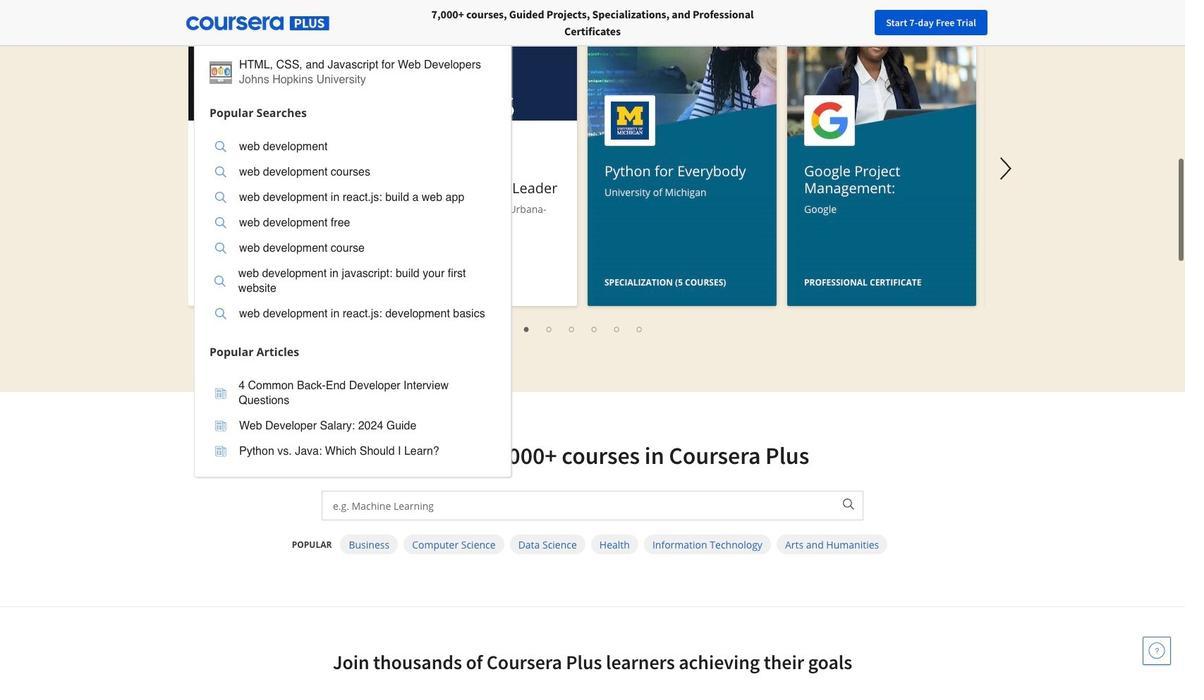 Task type: describe. For each thing, give the bounding box(es) containing it.
coursera plus image
[[186, 16, 329, 30]]

e.g. Machine Learning text field
[[322, 492, 833, 520]]

autocomplete results list box
[[194, 43, 511, 477]]



Task type: vqa. For each thing, say whether or not it's contained in the screenshot.
Online Degrees at left
no



Task type: locate. For each thing, give the bounding box(es) containing it.
None search field
[[194, 9, 533, 477]]

What do you want to learn? text field
[[194, 9, 504, 37]]

2 list box from the top
[[195, 364, 511, 477]]

1 list box from the top
[[195, 125, 511, 339]]

list
[[195, 320, 971, 337]]

list box
[[195, 125, 511, 339], [195, 364, 511, 477]]

help center image
[[1148, 643, 1165, 660]]

1 vertical spatial list box
[[195, 364, 511, 477]]

next slide image
[[989, 152, 1023, 186]]

suggestion image image
[[210, 61, 232, 84], [215, 141, 226, 152], [215, 166, 226, 178], [215, 192, 226, 203], [215, 217, 226, 229], [215, 243, 226, 254], [215, 275, 226, 287], [215, 308, 226, 320], [215, 388, 226, 399], [215, 420, 226, 432], [215, 446, 226, 457]]

0 vertical spatial list box
[[195, 125, 511, 339]]



